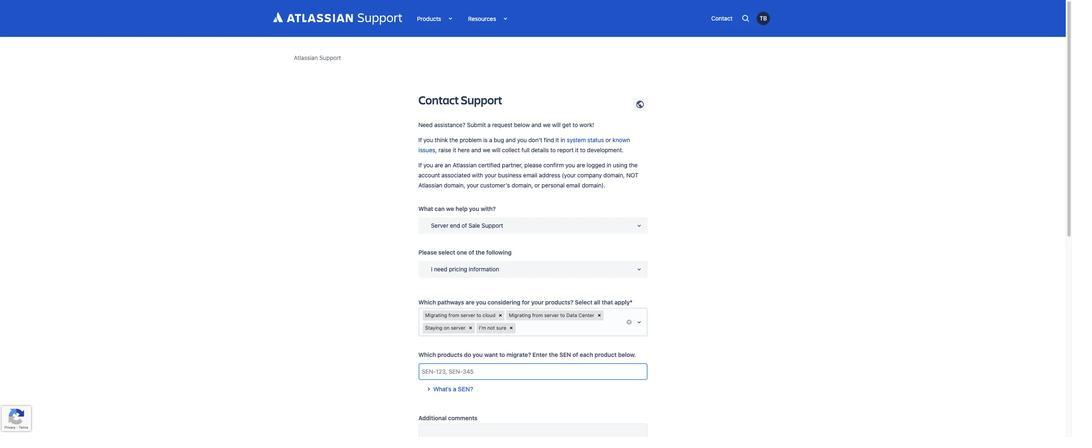 Task type: describe. For each thing, give the bounding box(es) containing it.
get
[[562, 121, 571, 128]]

are for if you are an atlassian certified partner, please confirm you are logged in using the account associated with your business email address (your company domain, not atlassian domain, your customer's domain, or personal email domain).
[[435, 162, 443, 169]]

2 horizontal spatial domain,
[[604, 172, 625, 179]]

following
[[486, 249, 512, 256]]

staying
[[425, 325, 443, 331]]

clear image
[[626, 319, 632, 326]]

2 open image from the top
[[634, 317, 644, 327]]

contact link
[[707, 12, 737, 25]]

you up "(your"
[[566, 162, 575, 169]]

assistance?
[[434, 121, 466, 128]]

0 vertical spatial or
[[606, 136, 611, 143]]

company
[[578, 172, 602, 179]]

don't
[[529, 136, 542, 143]]

product
[[595, 351, 617, 358]]

server end of sale support
[[431, 222, 503, 229]]

contact for contact
[[711, 15, 733, 22]]

are for which pathways are you considering for your products? select all that apply*
[[466, 299, 475, 306]]

0 vertical spatial will
[[552, 121, 561, 128]]

information
[[469, 266, 499, 273]]

additional comments
[[419, 415, 478, 422]]

you up issues at top
[[424, 136, 433, 143]]

0 horizontal spatial will
[[492, 146, 501, 154]]

known issues link
[[419, 136, 630, 154]]

i'm not sure
[[479, 325, 507, 331]]

to right want
[[499, 351, 505, 358]]

known
[[613, 136, 630, 143]]

to right 'get'
[[573, 121, 578, 128]]

center
[[579, 312, 594, 318]]

please select one of the following
[[419, 249, 512, 256]]

collect
[[502, 146, 520, 154]]

development.
[[587, 146, 624, 154]]

clear image for migrating from server to cloud
[[497, 312, 504, 319]]

1 vertical spatial a
[[489, 136, 492, 143]]

server right on
[[451, 325, 466, 331]]

account avatar image
[[757, 12, 770, 25]]

migrating from server to cloud
[[425, 312, 496, 318]]

atlassian support link
[[294, 53, 341, 63]]

partner,
[[502, 162, 523, 169]]

products?
[[545, 299, 574, 306]]

products
[[417, 15, 441, 22]]

below
[[514, 121, 530, 128]]

problem
[[460, 136, 482, 143]]

1 horizontal spatial of
[[469, 249, 474, 256]]

below.
[[618, 351, 636, 358]]

help
[[456, 205, 468, 212]]

end
[[450, 222, 460, 229]]

personal
[[542, 182, 565, 189]]

products image
[[441, 13, 451, 23]]

2 vertical spatial support
[[482, 222, 503, 229]]

search page image
[[741, 14, 750, 23]]

resources
[[468, 15, 496, 22]]

is
[[483, 136, 488, 143]]

with
[[472, 172, 483, 179]]

need
[[419, 121, 433, 128]]

what
[[419, 205, 433, 212]]

find
[[544, 136, 554, 143]]

associated
[[442, 172, 471, 179]]

which pathways are you considering for your products? select all that apply*
[[419, 299, 633, 306]]

you right help
[[469, 205, 479, 212]]

0 vertical spatial a
[[488, 121, 491, 128]]

need assistance? submit a request below and we will get to work!
[[419, 121, 594, 128]]

sure
[[496, 325, 507, 331]]

to down find
[[551, 146, 556, 154]]

migrating from server to data center
[[509, 312, 594, 318]]

you up 'cloud'
[[476, 299, 486, 306]]

a inside button
[[453, 386, 456, 393]]

0 vertical spatial atlassian
[[294, 54, 318, 61]]

it for , raise it here and we will collect full details to report it to development.
[[575, 146, 579, 154]]

atlassian logo image
[[273, 12, 402, 25]]

address
[[539, 172, 560, 179]]

you up account
[[424, 162, 433, 169]]

need
[[434, 266, 447, 273]]

2 horizontal spatial of
[[573, 351, 578, 358]]

on
[[444, 325, 450, 331]]

considering
[[488, 299, 521, 306]]

support for atlassian support
[[319, 54, 341, 61]]

comments
[[448, 415, 478, 422]]

select
[[438, 249, 455, 256]]

1 open image from the top
[[634, 264, 644, 274]]

0 horizontal spatial it
[[453, 146, 456, 154]]

you up full
[[517, 136, 527, 143]]

1 horizontal spatial we
[[483, 146, 491, 154]]

atlassian support
[[294, 54, 341, 61]]

can
[[435, 205, 445, 212]]

i need pricing information
[[431, 266, 499, 273]]

0 vertical spatial of
[[462, 222, 467, 229]]

or inside if you are an atlassian certified partner, please confirm you are logged in using the account associated with your business email address (your company domain, not atlassian domain, your customer's domain, or personal email domain).
[[535, 182, 540, 189]]

server for data
[[545, 312, 559, 318]]

2 horizontal spatial we
[[543, 121, 551, 128]]

resources button
[[462, 12, 513, 25]]

known issues
[[419, 136, 630, 154]]

clear image for staying on server
[[467, 325, 474, 332]]

migrating for migrating from server to data center
[[509, 312, 531, 318]]

think
[[435, 136, 448, 143]]

if you are an atlassian certified partner, please confirm you are logged in using the account associated with your business email address (your company domain, not atlassian domain, your customer's domain, or personal email domain).
[[419, 162, 639, 189]]

issues
[[419, 146, 435, 154]]

logged
[[587, 162, 605, 169]]

which for which products do you want to migrate? enter the sen of each product below.
[[419, 351, 436, 358]]

migrating for migrating from server to cloud
[[425, 312, 447, 318]]

using
[[613, 162, 628, 169]]

report
[[557, 146, 574, 154]]

system
[[567, 136, 586, 143]]

clear image for migrating from server to data center
[[596, 312, 603, 319]]

details
[[531, 146, 549, 154]]

which for which pathways are you considering for your products? select all that apply*
[[419, 299, 436, 306]]

1 horizontal spatial atlassian
[[419, 182, 442, 189]]



Task type: locate. For each thing, give the bounding box(es) containing it.
one
[[457, 249, 467, 256]]

1 horizontal spatial clear image
[[508, 325, 515, 332]]

0 vertical spatial we
[[543, 121, 551, 128]]

1 vertical spatial support
[[461, 92, 502, 108]]

sen?
[[458, 386, 473, 393]]

apply*
[[615, 299, 633, 306]]

request
[[492, 121, 513, 128]]

account
[[419, 172, 440, 179]]

sale
[[469, 222, 480, 229]]

2 migrating from the left
[[509, 312, 531, 318]]

0 vertical spatial open image
[[634, 264, 644, 274]]

from for data
[[532, 312, 543, 318]]

2 vertical spatial of
[[573, 351, 578, 358]]

2 horizontal spatial are
[[577, 162, 585, 169]]

from down which pathways are you considering for your products? select all that apply*
[[532, 312, 543, 318]]

1 horizontal spatial in
[[607, 162, 612, 169]]

which
[[419, 299, 436, 306], [419, 351, 436, 358]]

please
[[419, 249, 437, 256]]

in
[[561, 136, 565, 143], [607, 162, 612, 169]]

we right can
[[446, 205, 454, 212]]

or up the development.
[[606, 136, 611, 143]]

2 which from the top
[[419, 351, 436, 358]]

pricing
[[449, 266, 467, 273]]

which products do you want to migrate? enter the sen of each product below.
[[419, 351, 636, 358]]

0 horizontal spatial atlassian
[[294, 54, 318, 61]]

what's a sen? button
[[419, 376, 478, 398]]

you right do
[[473, 351, 483, 358]]

if inside if you are an atlassian certified partner, please confirm you are logged in using the account associated with your business email address (your company domain, not atlassian domain, your customer's domain, or personal email domain).
[[419, 162, 422, 169]]

in inside if you are an atlassian certified partner, please confirm you are logged in using the account associated with your business email address (your company domain, not atlassian domain, your customer's domain, or personal email domain).
[[607, 162, 612, 169]]

1 horizontal spatial migrating
[[509, 312, 531, 318]]

to left data
[[560, 312, 565, 318]]

and right below
[[532, 121, 542, 128]]

of right "end"
[[462, 222, 467, 229]]

products button
[[411, 12, 458, 25]]

and down problem
[[471, 146, 481, 154]]

support up submit
[[461, 92, 502, 108]]

0 vertical spatial in
[[561, 136, 565, 143]]

1 vertical spatial which
[[419, 351, 436, 358]]

please
[[525, 162, 542, 169]]

are up company
[[577, 162, 585, 169]]

clear image left i'm
[[467, 325, 474, 332]]

to left 'cloud'
[[477, 312, 481, 318]]

1 migrating from the left
[[425, 312, 447, 318]]

2 if from the top
[[419, 162, 422, 169]]

1 horizontal spatial and
[[506, 136, 516, 143]]

are left an
[[435, 162, 443, 169]]

1 from from the left
[[449, 312, 459, 318]]

0 vertical spatial if
[[419, 136, 422, 143]]

if up account
[[419, 162, 422, 169]]

Which products do you want to migrate? Enter the SEN of each product below.  text field
[[419, 364, 648, 380]]

the up information
[[476, 249, 485, 256]]

contact left search page image
[[711, 15, 733, 22]]

0 horizontal spatial email
[[523, 172, 538, 179]]

0 horizontal spatial of
[[462, 222, 467, 229]]

we up find
[[543, 121, 551, 128]]

1 which from the top
[[419, 299, 436, 306]]

open image
[[634, 264, 644, 274], [634, 317, 644, 327]]

1 horizontal spatial contact
[[711, 15, 733, 22]]

clear image for i'm not sure
[[508, 325, 515, 332]]

you
[[424, 136, 433, 143], [517, 136, 527, 143], [424, 162, 433, 169], [566, 162, 575, 169], [469, 205, 479, 212], [476, 299, 486, 306], [473, 351, 483, 358]]

contact up assistance?
[[419, 92, 459, 108]]

your down certified
[[485, 172, 497, 179]]

the
[[450, 136, 458, 143], [629, 162, 638, 169], [476, 249, 485, 256], [549, 351, 558, 358]]

i
[[431, 266, 433, 273]]

1 horizontal spatial it
[[556, 136, 559, 143]]

1 horizontal spatial or
[[606, 136, 611, 143]]

1 horizontal spatial will
[[552, 121, 561, 128]]

the inside if you are an atlassian certified partner, please confirm you are logged in using the account associated with your business email address (your company domain, not atlassian domain, your customer's domain, or personal email domain).
[[629, 162, 638, 169]]

2 vertical spatial and
[[471, 146, 481, 154]]

1 vertical spatial and
[[506, 136, 516, 143]]

2 vertical spatial atlassian
[[419, 182, 442, 189]]

the up not
[[629, 162, 638, 169]]

of right "sen"
[[573, 351, 578, 358]]

open image
[[634, 221, 644, 231]]

2 from from the left
[[532, 312, 543, 318]]

1 vertical spatial atlassian
[[453, 162, 477, 169]]

system status link
[[567, 136, 604, 143]]

1 vertical spatial clear image
[[508, 325, 515, 332]]

are
[[435, 162, 443, 169], [577, 162, 585, 169], [466, 299, 475, 306]]

email down please
[[523, 172, 538, 179]]

0 vertical spatial which
[[419, 299, 436, 306]]

support for contact support
[[461, 92, 502, 108]]

contact for contact support
[[419, 92, 459, 108]]

the left "sen"
[[549, 351, 558, 358]]

0 vertical spatial contact
[[711, 15, 733, 22]]

server
[[431, 222, 449, 229]]

2 vertical spatial a
[[453, 386, 456, 393]]

work!
[[580, 121, 594, 128]]

0 vertical spatial and
[[532, 121, 542, 128]]

2 vertical spatial your
[[531, 299, 544, 306]]

0 horizontal spatial migrating
[[425, 312, 447, 318]]

1 vertical spatial clear image
[[467, 325, 474, 332]]

1 if from the top
[[419, 136, 422, 143]]

it
[[556, 136, 559, 143], [453, 146, 456, 154], [575, 146, 579, 154]]

1 vertical spatial contact
[[419, 92, 459, 108]]

1 vertical spatial will
[[492, 146, 501, 154]]

your right for
[[531, 299, 544, 306]]

of right one
[[469, 249, 474, 256]]

1 horizontal spatial from
[[532, 312, 543, 318]]

, raise it here and we will collect full details to report it to development.
[[435, 146, 624, 154]]

0 horizontal spatial clear image
[[467, 325, 474, 332]]

0 horizontal spatial domain,
[[444, 182, 465, 189]]

in left using
[[607, 162, 612, 169]]

customer's
[[480, 182, 510, 189]]

enter
[[533, 351, 548, 358]]

0 vertical spatial clear image
[[596, 312, 603, 319]]

a right submit
[[488, 121, 491, 128]]

0 horizontal spatial or
[[535, 182, 540, 189]]

clear image
[[497, 312, 504, 319], [508, 325, 515, 332]]

if up issues at top
[[419, 136, 422, 143]]

0 vertical spatial support
[[319, 54, 341, 61]]

,
[[435, 146, 437, 154]]

do
[[464, 351, 471, 358]]

(your
[[562, 172, 576, 179]]

which left pathways
[[419, 299, 436, 306]]

2 horizontal spatial atlassian
[[453, 162, 477, 169]]

confirm
[[544, 162, 564, 169]]

are up migrating from server to cloud
[[466, 299, 475, 306]]

server
[[461, 312, 475, 318], [545, 312, 559, 318], [451, 325, 466, 331]]

the right think
[[450, 136, 458, 143]]

an
[[445, 162, 451, 169]]

2 horizontal spatial your
[[531, 299, 544, 306]]

resources dropdown image
[[496, 13, 506, 23]]

cloud
[[483, 312, 496, 318]]

clear image right sure
[[508, 325, 515, 332]]

a left "sen?"
[[453, 386, 456, 393]]

2 vertical spatial we
[[446, 205, 454, 212]]

to down system status link
[[580, 146, 586, 154]]

0 horizontal spatial we
[[446, 205, 454, 212]]

migrating down which pathways are you considering for your products? select all that apply*
[[509, 312, 531, 318]]

all
[[594, 299, 601, 306]]

server left 'cloud'
[[461, 312, 475, 318]]

1 vertical spatial we
[[483, 146, 491, 154]]

2 horizontal spatial it
[[575, 146, 579, 154]]

it right find
[[556, 136, 559, 143]]

i'm
[[479, 325, 486, 331]]

1 horizontal spatial are
[[466, 299, 475, 306]]

0 horizontal spatial from
[[449, 312, 459, 318]]

1 vertical spatial of
[[469, 249, 474, 256]]

support inside atlassian support link
[[319, 54, 341, 61]]

staying on server
[[425, 325, 466, 331]]

which left 'products'
[[419, 351, 436, 358]]

pathways
[[438, 299, 464, 306]]

email
[[523, 172, 538, 179], [566, 182, 580, 189]]

what's
[[434, 386, 451, 393]]

domain).
[[582, 182, 606, 189]]

products
[[438, 351, 463, 358]]

if for if you are an atlassian certified partner, please confirm you are logged in using the account associated with your business email address (your company domain, not atlassian domain, your customer's domain, or personal email domain).
[[419, 162, 422, 169]]

with?
[[481, 205, 496, 212]]

clear image right 'cloud'
[[497, 312, 504, 319]]

support down the atlassian logo
[[319, 54, 341, 61]]

support down with?
[[482, 222, 503, 229]]

email down "(your"
[[566, 182, 580, 189]]

domain, down "associated"
[[444, 182, 465, 189]]

1 horizontal spatial clear image
[[596, 312, 603, 319]]

2 horizontal spatial and
[[532, 121, 542, 128]]

full
[[522, 146, 530, 154]]

bug
[[494, 136, 504, 143]]

it down system
[[575, 146, 579, 154]]

1 vertical spatial your
[[467, 182, 479, 189]]

1 vertical spatial email
[[566, 182, 580, 189]]

migrating up 'staying'
[[425, 312, 447, 318]]

not
[[488, 325, 495, 331]]

1 horizontal spatial email
[[566, 182, 580, 189]]

support
[[319, 54, 341, 61], [461, 92, 502, 108], [482, 222, 503, 229]]

clear image right center
[[596, 312, 603, 319]]

0 horizontal spatial your
[[467, 182, 479, 189]]

status
[[588, 136, 604, 143]]

server down products?
[[545, 312, 559, 318]]

what's a sen?
[[434, 386, 473, 393]]

from down pathways
[[449, 312, 459, 318]]

will down 'bug'
[[492, 146, 501, 154]]

and up collect
[[506, 136, 516, 143]]

if you think the problem is a bug and you don't find it in system status or
[[419, 136, 613, 143]]

each
[[580, 351, 593, 358]]

additional
[[419, 415, 447, 422]]

1 horizontal spatial domain,
[[512, 182, 533, 189]]

if for if you think the problem is a bug and you don't find it in system status or
[[419, 136, 422, 143]]

0 vertical spatial email
[[523, 172, 538, 179]]

data
[[566, 312, 577, 318]]

in up report
[[561, 136, 565, 143]]

what can we help you with?
[[419, 205, 496, 212]]

from for cloud
[[449, 312, 459, 318]]

1 horizontal spatial your
[[485, 172, 497, 179]]

your down with
[[467, 182, 479, 189]]

0 vertical spatial clear image
[[497, 312, 504, 319]]

domain, down using
[[604, 172, 625, 179]]

domain, down business
[[512, 182, 533, 189]]

sen
[[560, 351, 571, 358]]

or left personal
[[535, 182, 540, 189]]

0 horizontal spatial contact
[[419, 92, 459, 108]]

or
[[606, 136, 611, 143], [535, 182, 540, 189]]

certified
[[478, 162, 501, 169]]

server for cloud
[[461, 312, 475, 318]]

business
[[498, 172, 522, 179]]

it for if you think the problem is a bug and you don't find it in system status or
[[556, 136, 559, 143]]

it left here
[[453, 146, 456, 154]]

1 vertical spatial in
[[607, 162, 612, 169]]

1 vertical spatial or
[[535, 182, 540, 189]]

0 horizontal spatial in
[[561, 136, 565, 143]]

select
[[575, 299, 593, 306]]

0 vertical spatial your
[[485, 172, 497, 179]]

contact support
[[419, 92, 502, 108]]

1 vertical spatial open image
[[634, 317, 644, 327]]

that
[[602, 299, 613, 306]]

here
[[458, 146, 470, 154]]

0 horizontal spatial and
[[471, 146, 481, 154]]

a right is
[[489, 136, 492, 143]]

will left 'get'
[[552, 121, 561, 128]]

we down is
[[483, 146, 491, 154]]

0 horizontal spatial clear image
[[497, 312, 504, 319]]

submit
[[467, 121, 486, 128]]

1 vertical spatial if
[[419, 162, 422, 169]]

0 horizontal spatial are
[[435, 162, 443, 169]]

migrating
[[425, 312, 447, 318], [509, 312, 531, 318]]

for
[[522, 299, 530, 306]]

contact
[[711, 15, 733, 22], [419, 92, 459, 108]]

clear image
[[596, 312, 603, 319], [467, 325, 474, 332]]



Task type: vqa. For each thing, say whether or not it's contained in the screenshot.
Suggestions on the left of the page
no



